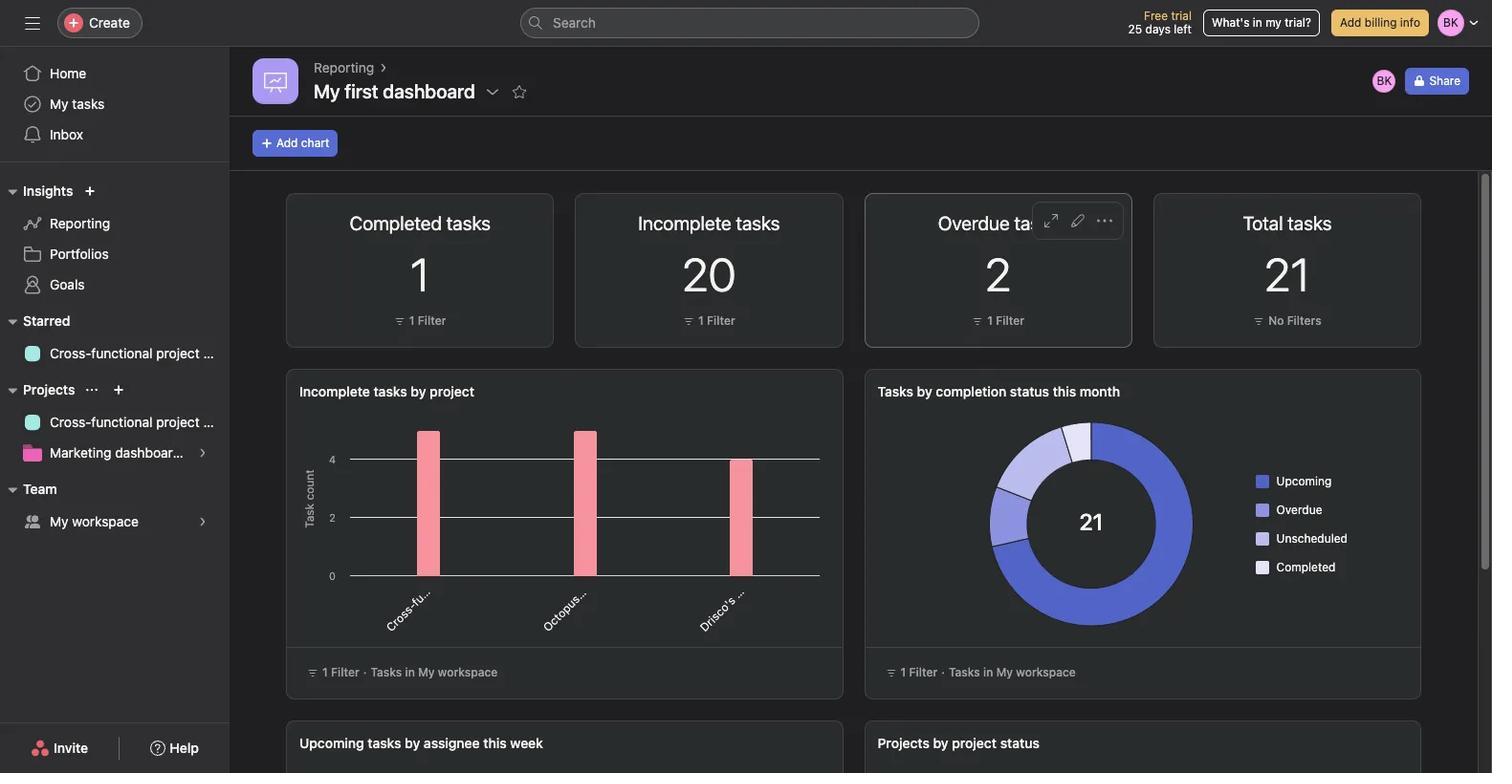 Task type: locate. For each thing, give the bounding box(es) containing it.
filter
[[418, 314, 446, 328], [707, 314, 735, 328], [996, 314, 1024, 328], [331, 666, 359, 680], [909, 666, 938, 680]]

filter for 20
[[707, 314, 735, 328]]

1 vertical spatial cross-
[[50, 414, 91, 430]]

incomplete tasks by project
[[299, 384, 474, 400]]

reporting link
[[314, 57, 374, 78], [11, 209, 218, 239]]

add left billing
[[1340, 15, 1362, 30]]

1
[[410, 248, 430, 301], [409, 314, 415, 328], [698, 314, 704, 328], [987, 314, 993, 328], [322, 666, 328, 680], [901, 666, 906, 680]]

0 vertical spatial tasks
[[72, 96, 105, 112]]

bk button
[[1371, 68, 1398, 95]]

billing
[[1365, 15, 1397, 30]]

functional up new project or portfolio icon
[[91, 345, 153, 362]]

2 horizontal spatial 1 filter button
[[967, 312, 1029, 331]]

functional inside starred element
[[91, 345, 153, 362]]

my
[[314, 80, 340, 102], [50, 96, 68, 112], [50, 514, 68, 530], [418, 666, 435, 680], [996, 666, 1013, 680]]

2 view chart image from the left
[[754, 213, 770, 229]]

1 filter for 1
[[409, 314, 446, 328]]

1 filter button
[[389, 312, 451, 331], [678, 312, 740, 331], [967, 312, 1029, 331]]

in left my
[[1253, 15, 1262, 30]]

2 1 filter button from the left
[[678, 312, 740, 331]]

0 horizontal spatial view chart image
[[465, 213, 480, 229]]

marketing
[[50, 445, 111, 461]]

0 horizontal spatial in
[[405, 666, 415, 680]]

cross-
[[50, 345, 91, 362], [50, 414, 91, 430]]

starred button
[[0, 310, 70, 333]]

completed tasks
[[350, 212, 491, 234]]

projects left project status
[[878, 736, 930, 752]]

1 vertical spatial functional
[[91, 414, 153, 430]]

cross-functional project plan
[[50, 345, 229, 362], [50, 414, 229, 430]]

workspace down "marketing dashboards" link
[[72, 514, 139, 530]]

1 vertical spatial cross-functional project plan link
[[11, 407, 229, 438]]

tasks
[[72, 96, 105, 112], [374, 384, 407, 400], [368, 736, 401, 752]]

free trial 25 days left
[[1128, 9, 1192, 36]]

project up see details, marketing dashboards image at the left bottom of page
[[156, 414, 200, 430]]

tasks down home
[[72, 96, 105, 112]]

plan inside projects element
[[203, 414, 229, 430]]

in up upcoming tasks by assignee this week
[[405, 666, 415, 680]]

no filters
[[1268, 314, 1322, 328]]

functional up marketing dashboards
[[91, 414, 153, 430]]

my inside teams element
[[50, 514, 68, 530]]

functional inside projects element
[[91, 414, 153, 430]]

projects left show options, current sort, top icon
[[23, 382, 75, 398]]

2 project from the top
[[156, 414, 200, 430]]

1 horizontal spatial edit chart image
[[1070, 213, 1085, 229]]

add for add chart
[[276, 136, 298, 150]]

cross- inside projects element
[[50, 414, 91, 430]]

reporting up my first dashboard on the left top of the page
[[314, 59, 374, 76]]

tasks for my
[[72, 96, 105, 112]]

1 horizontal spatial add
[[1340, 15, 1362, 30]]

1 filter button down 1 button
[[389, 312, 451, 331]]

2 cross-functional project plan link from the top
[[11, 407, 229, 438]]

first dashboard
[[345, 80, 475, 102]]

functional for cross-functional project plan link inside starred element
[[91, 345, 153, 362]]

my inside "link"
[[50, 96, 68, 112]]

1 1 filter button from the left
[[389, 312, 451, 331]]

show options image
[[485, 84, 500, 99]]

days
[[1146, 22, 1171, 36]]

0 vertical spatial cross-functional project plan link
[[11, 339, 229, 369]]

my workspace link
[[11, 507, 218, 538]]

by
[[917, 384, 932, 400], [405, 736, 420, 752], [933, 736, 949, 752]]

marketing dashboards
[[50, 445, 188, 461]]

reporting link down new icon
[[11, 209, 218, 239]]

edit chart image right view chart image
[[1070, 213, 1085, 229]]

0 horizontal spatial tasks
[[371, 666, 402, 680]]

1 vertical spatial project
[[156, 414, 200, 430]]

reporting up 'portfolios'
[[50, 215, 110, 231]]

cross-functional project plan inside starred element
[[50, 345, 229, 362]]

1 filter button down 20
[[678, 312, 740, 331]]

workspace up project status
[[1016, 666, 1076, 680]]

plan
[[203, 345, 229, 362], [203, 414, 229, 430]]

edit chart image
[[781, 213, 796, 229], [1070, 213, 1085, 229]]

2 horizontal spatial view chart image
[[1332, 213, 1348, 229]]

search button
[[520, 8, 979, 38]]

tasks in my workspace
[[371, 666, 498, 680], [949, 666, 1076, 680]]

tasks for tasks by completion status this month
[[949, 666, 980, 680]]

filter for 2
[[996, 314, 1024, 328]]

3 1 filter button from the left
[[967, 312, 1029, 331]]

1 view chart image from the left
[[465, 213, 480, 229]]

cross-functional project plan link up new project or portfolio icon
[[11, 339, 229, 369]]

cross-functional project plan link inside starred element
[[11, 339, 229, 369]]

0 vertical spatial add
[[1340, 15, 1362, 30]]

0 horizontal spatial upcoming
[[299, 736, 364, 752]]

0 horizontal spatial 1 filter button
[[389, 312, 451, 331]]

tasks in my workspace up upcoming tasks by assignee this week
[[371, 666, 498, 680]]

1 vertical spatial reporting link
[[11, 209, 218, 239]]

global element
[[0, 47, 230, 162]]

21 button
[[1264, 248, 1310, 301]]

filter for 1
[[418, 314, 446, 328]]

my for my first dashboard
[[314, 80, 340, 102]]

1 horizontal spatial 1 filter button
[[678, 312, 740, 331]]

0 vertical spatial reporting link
[[314, 57, 374, 78]]

1 horizontal spatial tasks
[[878, 384, 913, 400]]

drinks
[[730, 567, 764, 602]]

add
[[1340, 15, 1362, 30], [276, 136, 298, 150]]

projects inside dropdown button
[[23, 382, 75, 398]]

2 horizontal spatial by
[[933, 736, 949, 752]]

2 vertical spatial tasks
[[368, 736, 401, 752]]

2 edit chart image from the left
[[1070, 213, 1085, 229]]

workspace for incomplete tasks by project
[[438, 666, 498, 680]]

plan inside starred element
[[203, 345, 229, 362]]

cross-functional project plan link up marketing dashboards
[[11, 407, 229, 438]]

completed
[[1277, 560, 1336, 574]]

cross-functional project plan up dashboards
[[50, 414, 229, 430]]

by left project status
[[933, 736, 949, 752]]

project down goals link
[[156, 345, 200, 362]]

edit chart image
[[492, 213, 507, 229]]

edit chart image right incomplete tasks
[[781, 213, 796, 229]]

plan for cross-functional project plan link in projects element
[[203, 414, 229, 430]]

trial?
[[1285, 15, 1311, 30]]

cross- up marketing
[[50, 414, 91, 430]]

marketing dashboards link
[[11, 438, 218, 469]]

project
[[156, 345, 200, 362], [156, 414, 200, 430]]

1 horizontal spatial projects
[[878, 736, 930, 752]]

share button
[[1406, 68, 1469, 95]]

2 cross-functional project plan from the top
[[50, 414, 229, 430]]

view chart image
[[1043, 213, 1059, 229]]

my tasks
[[50, 96, 105, 112]]

portfolios link
[[11, 239, 218, 270]]

1 functional from the top
[[91, 345, 153, 362]]

2 plan from the top
[[203, 414, 229, 430]]

1 vertical spatial plan
[[203, 414, 229, 430]]

in
[[1253, 15, 1262, 30], [405, 666, 415, 680], [983, 666, 993, 680]]

upcoming for upcoming
[[1277, 474, 1332, 488]]

1 edit chart image from the left
[[781, 213, 796, 229]]

project for cross-functional project plan link inside starred element
[[156, 345, 200, 362]]

search list box
[[520, 8, 979, 38]]

functional
[[91, 345, 153, 362], [91, 414, 153, 430]]

what's
[[1212, 15, 1250, 30]]

see details, marketing dashboards image
[[197, 448, 209, 459]]

starred
[[23, 313, 70, 329]]

insights button
[[0, 180, 73, 203]]

2 horizontal spatial in
[[1253, 15, 1262, 30]]

drisco's drinks
[[697, 567, 764, 635]]

0 vertical spatial cross-
[[50, 345, 91, 362]]

hide sidebar image
[[25, 15, 40, 31]]

1 plan from the top
[[203, 345, 229, 362]]

incomplete
[[299, 384, 370, 400]]

in for tasks by completion status this month
[[983, 666, 993, 680]]

tasks left 'assignee' at the bottom left
[[368, 736, 401, 752]]

goals link
[[11, 270, 218, 300]]

status
[[1010, 384, 1049, 400]]

my down "team"
[[50, 514, 68, 530]]

assignee
[[424, 736, 480, 752]]

cross- down the starred
[[50, 345, 91, 362]]

add chart button
[[253, 130, 338, 157]]

invite button
[[18, 732, 101, 766]]

workspace
[[72, 514, 139, 530], [438, 666, 498, 680], [1016, 666, 1076, 680]]

0 vertical spatial projects
[[23, 382, 75, 398]]

0 horizontal spatial projects
[[23, 382, 75, 398]]

team button
[[0, 478, 57, 501]]

see details, my workspace image
[[197, 517, 209, 528]]

0 horizontal spatial workspace
[[72, 514, 139, 530]]

my for my tasks
[[50, 96, 68, 112]]

tasks up projects by project status at the bottom
[[949, 666, 980, 680]]

1 horizontal spatial workspace
[[438, 666, 498, 680]]

0 vertical spatial functional
[[91, 345, 153, 362]]

1 vertical spatial tasks
[[374, 384, 407, 400]]

1 vertical spatial projects
[[878, 736, 930, 752]]

2 functional from the top
[[91, 414, 153, 430]]

overdue
[[1277, 503, 1322, 517]]

by left completion
[[917, 384, 932, 400]]

projects
[[23, 382, 75, 398], [878, 736, 930, 752]]

2 horizontal spatial workspace
[[1016, 666, 1076, 680]]

cross- for cross-functional project plan link inside starred element
[[50, 345, 91, 362]]

1 vertical spatial cross-functional project plan
[[50, 414, 229, 430]]

what's in my trial?
[[1212, 15, 1311, 30]]

view chart image
[[465, 213, 480, 229], [754, 213, 770, 229], [1332, 213, 1348, 229]]

1 horizontal spatial tasks in my workspace
[[949, 666, 1076, 680]]

by project
[[411, 384, 474, 400]]

3 view chart image from the left
[[1332, 213, 1348, 229]]

0 vertical spatial cross-functional project plan
[[50, 345, 229, 362]]

reporting
[[314, 59, 374, 76], [50, 215, 110, 231]]

1 filter
[[409, 314, 446, 328], [698, 314, 735, 328], [987, 314, 1024, 328], [322, 666, 359, 680], [901, 666, 938, 680]]

1 horizontal spatial by
[[917, 384, 932, 400]]

tasks up upcoming tasks by assignee this week
[[371, 666, 402, 680]]

0 vertical spatial project
[[156, 345, 200, 362]]

add left chart
[[276, 136, 298, 150]]

1 project from the top
[[156, 345, 200, 362]]

reporting link up my first dashboard on the left top of the page
[[314, 57, 374, 78]]

add billing info
[[1340, 15, 1420, 30]]

2 tasks in my workspace from the left
[[949, 666, 1076, 680]]

2 horizontal spatial tasks
[[949, 666, 980, 680]]

1 filter button down 2
[[967, 312, 1029, 331]]

1 vertical spatial reporting
[[50, 215, 110, 231]]

my workspace
[[50, 514, 139, 530]]

cross- inside starred element
[[50, 345, 91, 362]]

0 vertical spatial reporting
[[314, 59, 374, 76]]

projects for projects
[[23, 382, 75, 398]]

info
[[1400, 15, 1420, 30]]

cross-functional project plan up new project or portfolio icon
[[50, 345, 229, 362]]

cross-functional project plan inside projects element
[[50, 414, 229, 430]]

1 horizontal spatial view chart image
[[754, 213, 770, 229]]

0 horizontal spatial edit chart image
[[781, 213, 796, 229]]

project status
[[952, 736, 1040, 752]]

tasks left by project at left
[[374, 384, 407, 400]]

by left 'assignee' at the bottom left
[[405, 736, 420, 752]]

in up project status
[[983, 666, 993, 680]]

0 vertical spatial plan
[[203, 345, 229, 362]]

1 horizontal spatial upcoming
[[1277, 474, 1332, 488]]

tasks for incomplete
[[374, 384, 407, 400]]

tasks inside "link"
[[72, 96, 105, 112]]

0 horizontal spatial reporting
[[50, 215, 110, 231]]

1 tasks in my workspace from the left
[[371, 666, 498, 680]]

1 vertical spatial upcoming
[[299, 736, 364, 752]]

1 cross-functional project plan link from the top
[[11, 339, 229, 369]]

tasks in my workspace up project status
[[949, 666, 1076, 680]]

0 horizontal spatial reporting link
[[11, 209, 218, 239]]

1 cross-functional project plan from the top
[[50, 345, 229, 362]]

workspace up 'assignee' at the bottom left
[[438, 666, 498, 680]]

my up inbox
[[50, 96, 68, 112]]

my right 'report' image
[[314, 80, 340, 102]]

0 horizontal spatial add
[[276, 136, 298, 150]]

reporting inside insights element
[[50, 215, 110, 231]]

edit chart image for 20
[[781, 213, 796, 229]]

0 vertical spatial upcoming
[[1277, 474, 1332, 488]]

1 cross- from the top
[[50, 345, 91, 362]]

insights element
[[0, 174, 230, 304]]

workspace inside teams element
[[72, 514, 139, 530]]

project inside starred element
[[156, 345, 200, 362]]

free
[[1144, 9, 1168, 23]]

1 vertical spatial add
[[276, 136, 298, 150]]

cross-functional project plan link
[[11, 339, 229, 369], [11, 407, 229, 438]]

tasks left completion
[[878, 384, 913, 400]]

0 horizontal spatial tasks in my workspace
[[371, 666, 498, 680]]

tasks
[[878, 384, 913, 400], [371, 666, 402, 680], [949, 666, 980, 680]]

1 horizontal spatial in
[[983, 666, 993, 680]]

2 cross- from the top
[[50, 414, 91, 430]]

1 horizontal spatial reporting
[[314, 59, 374, 76]]

help
[[170, 740, 199, 757]]



Task type: describe. For each thing, give the bounding box(es) containing it.
completion
[[936, 384, 1007, 400]]

inbox
[[50, 126, 83, 143]]

functional for cross-functional project plan link in projects element
[[91, 414, 153, 430]]

1 filter button for 2
[[967, 312, 1029, 331]]

projects for projects by project status
[[878, 736, 930, 752]]

invite
[[54, 740, 88, 757]]

this week
[[483, 736, 543, 752]]

inbox link
[[11, 120, 218, 150]]

new project or portfolio image
[[113, 385, 125, 396]]

1 filter for 20
[[698, 314, 735, 328]]

my for my workspace
[[50, 514, 68, 530]]

add for add billing info
[[1340, 15, 1362, 30]]

add chart
[[276, 136, 329, 150]]

upcoming for upcoming tasks by assignee this week
[[299, 736, 364, 752]]

tasks in my workspace for by project
[[371, 666, 498, 680]]

tasks by completion status this month
[[878, 384, 1120, 400]]

project for cross-functional project plan link in projects element
[[156, 414, 200, 430]]

my
[[1266, 15, 1282, 30]]

starred element
[[0, 304, 230, 373]]

unscheduled
[[1277, 531, 1348, 546]]

team
[[23, 481, 57, 497]]

1 button
[[410, 248, 430, 301]]

1 filter button for 1
[[389, 312, 451, 331]]

projects by project status
[[878, 736, 1040, 752]]

more actions image
[[1097, 213, 1112, 229]]

view chart image for 20
[[754, 213, 770, 229]]

help button
[[138, 732, 211, 766]]

20 button
[[682, 248, 736, 301]]

home
[[50, 65, 86, 81]]

projects button
[[0, 379, 75, 402]]

left
[[1174, 22, 1192, 36]]

specimen
[[575, 552, 623, 600]]

new image
[[85, 186, 96, 197]]

portfolios
[[50, 246, 109, 262]]

search
[[553, 14, 596, 31]]

edit chart image for 2
[[1070, 213, 1085, 229]]

dashboards
[[115, 445, 188, 461]]

upcoming tasks by assignee this week
[[299, 736, 543, 752]]

create button
[[57, 8, 142, 38]]

goals
[[50, 276, 85, 293]]

20
[[682, 248, 736, 301]]

drisco's
[[697, 594, 738, 635]]

cross- for cross-functional project plan link in projects element
[[50, 414, 91, 430]]

show options, current sort, top image
[[86, 385, 98, 396]]

no filters button
[[1248, 312, 1326, 331]]

add to starred image
[[512, 84, 527, 99]]

by for tasks
[[917, 384, 932, 400]]

25
[[1128, 22, 1142, 36]]

in for incomplete tasks by project
[[405, 666, 415, 680]]

by for projects
[[933, 736, 949, 752]]

teams element
[[0, 473, 230, 541]]

trial
[[1171, 9, 1192, 23]]

2
[[985, 248, 1011, 301]]

overdue tasks
[[938, 212, 1058, 234]]

1 filter button for 20
[[678, 312, 740, 331]]

1 filter for 2
[[987, 314, 1024, 328]]

more actions image
[[519, 213, 534, 229]]

my tasks link
[[11, 89, 218, 120]]

2 button
[[985, 248, 1011, 301]]

insights
[[23, 183, 73, 199]]

share
[[1429, 74, 1461, 88]]

chart
[[301, 136, 329, 150]]

view chart image for 21
[[1332, 213, 1348, 229]]

1 horizontal spatial reporting link
[[314, 57, 374, 78]]

report image
[[264, 70, 287, 93]]

what's in my trial? button
[[1203, 10, 1320, 36]]

my up upcoming tasks by assignee this week
[[418, 666, 435, 680]]

my up project status
[[996, 666, 1013, 680]]

21
[[1264, 248, 1310, 301]]

0 horizontal spatial by
[[405, 736, 420, 752]]

workspace for tasks by completion status this month
[[1016, 666, 1076, 680]]

octopus specimen
[[540, 552, 623, 635]]

tasks for incomplete tasks by project
[[371, 666, 402, 680]]

tasks in my workspace for completion
[[949, 666, 1076, 680]]

plan for cross-functional project plan link inside starred element
[[203, 345, 229, 362]]

my first dashboard
[[314, 80, 475, 102]]

cross-functional project plan link inside projects element
[[11, 407, 229, 438]]

projects element
[[0, 373, 230, 473]]

in inside button
[[1253, 15, 1262, 30]]

octopus
[[540, 592, 583, 635]]

view chart image for 1
[[465, 213, 480, 229]]

incomplete tasks
[[638, 212, 780, 234]]

no
[[1268, 314, 1284, 328]]

bk
[[1377, 74, 1392, 88]]

add billing info button
[[1331, 10, 1429, 36]]

total tasks
[[1243, 212, 1332, 234]]

tasks for upcoming
[[368, 736, 401, 752]]

create
[[89, 14, 130, 31]]

home link
[[11, 58, 218, 89]]

filters
[[1287, 314, 1322, 328]]

this month
[[1053, 384, 1120, 400]]



Task type: vqa. For each thing, say whether or not it's contained in the screenshot.
My tasks
yes



